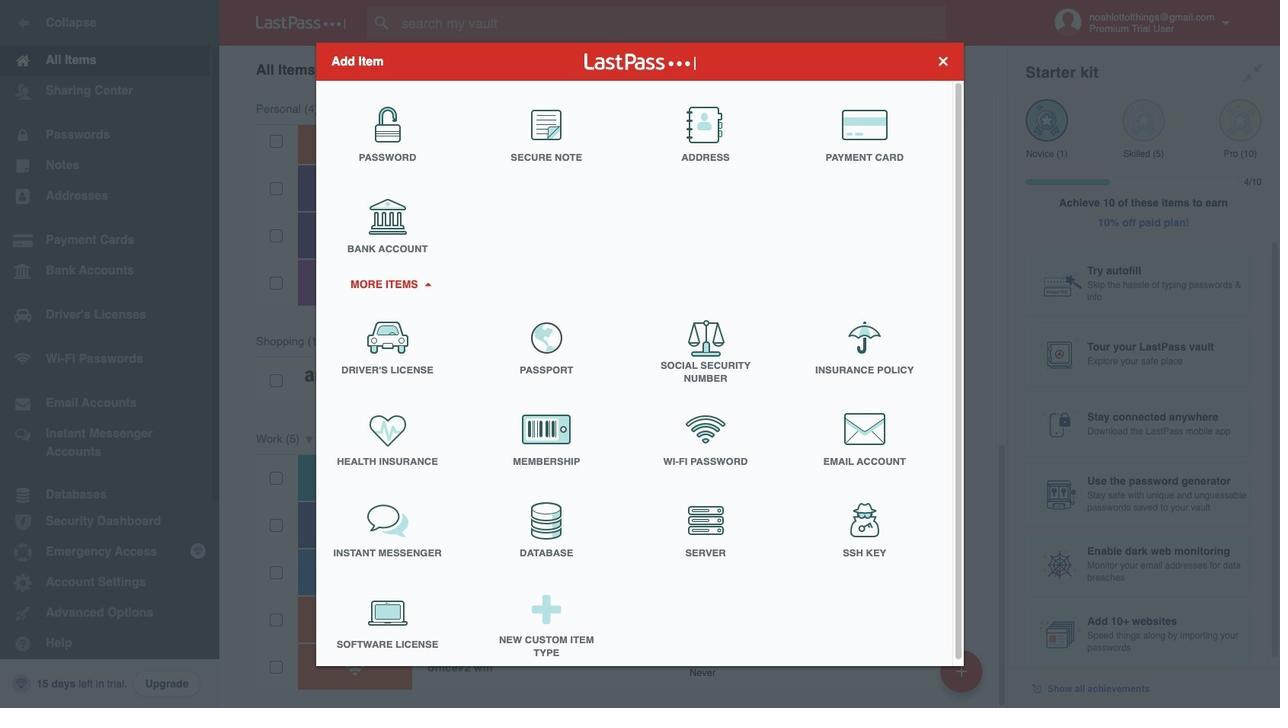 Task type: vqa. For each thing, say whether or not it's contained in the screenshot.
text field
no



Task type: describe. For each thing, give the bounding box(es) containing it.
main navigation navigation
[[0, 0, 219, 708]]

Search search field
[[367, 6, 976, 40]]

lastpass image
[[256, 16, 346, 30]]

caret right image
[[422, 282, 433, 286]]

search my vault text field
[[367, 6, 976, 40]]

new item image
[[956, 666, 967, 676]]

vault options navigation
[[219, 46, 1008, 91]]



Task type: locate. For each thing, give the bounding box(es) containing it.
new item navigation
[[935, 646, 992, 708]]

dialog
[[316, 42, 964, 670]]



